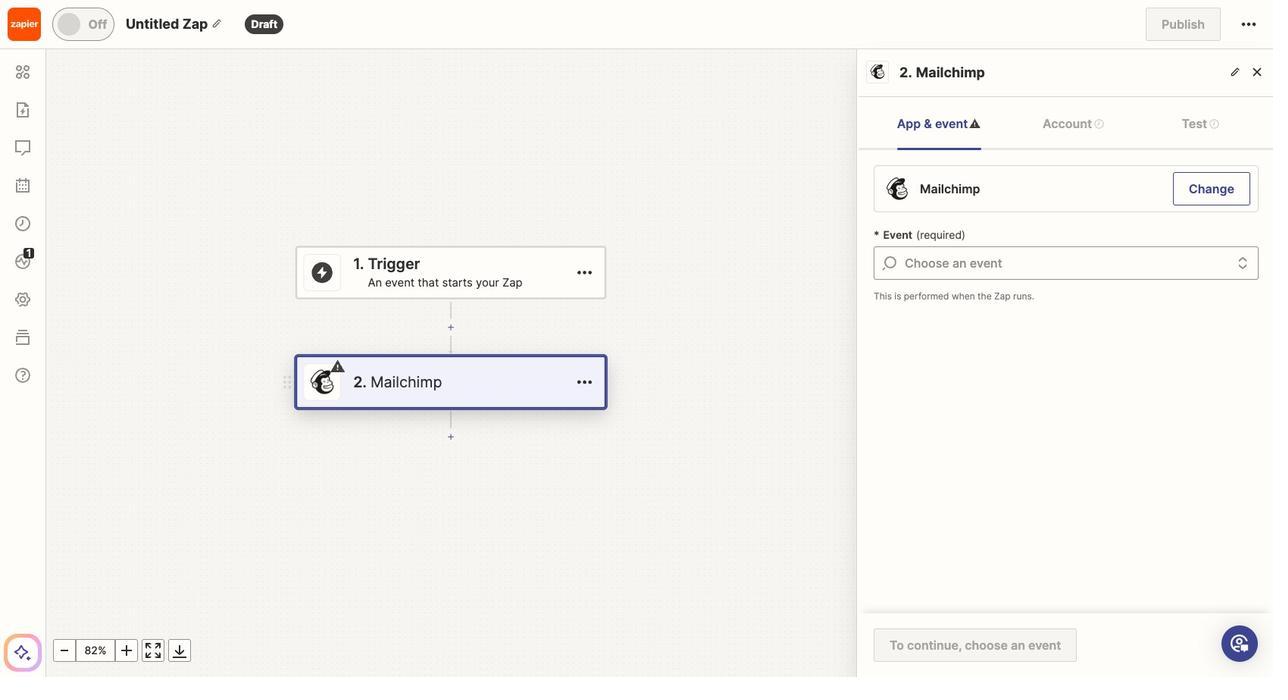 Task type: vqa. For each thing, say whether or not it's contained in the screenshot.
the top event
yes



Task type: describe. For each thing, give the bounding box(es) containing it.
incomplete image
[[330, 359, 345, 374]]

zoom in image
[[118, 641, 136, 660]]

draft
[[251, 17, 278, 30]]

0 vertical spatial mailchimp
[[916, 64, 986, 80]]

trigger
[[368, 255, 420, 273]]

this
[[874, 290, 892, 302]]

publish button
[[1146, 8, 1221, 41]]

1 vertical spatial mailchimp logo image
[[886, 177, 909, 200]]

zoom level percentage element
[[76, 639, 115, 662]]

change
[[1189, 181, 1235, 196]]

app & event link
[[897, 97, 981, 150]]

event inside button
[[1029, 638, 1062, 653]]

publish
[[1162, 17, 1205, 32]]

untitled zap
[[126, 16, 208, 32]]

1
[[26, 246, 31, 259]]

required
[[921, 228, 962, 241]]

that
[[418, 276, 439, 289]]

test
[[1182, 116, 1208, 131]]

%
[[98, 644, 107, 657]]

Choose an event text field
[[905, 247, 1228, 279]]

the
[[978, 290, 992, 302]]

to continue, choose an event button
[[874, 629, 1078, 662]]

indeterminate element for test
[[1209, 118, 1221, 129]]

an
[[368, 276, 382, 289]]

incomplete image
[[970, 118, 981, 129]]

82 %
[[85, 644, 107, 657]]

incomplete element inside app & event link
[[970, 118, 981, 129]]

1 vertical spatial mailchimp
[[920, 181, 981, 196]]

app & event
[[897, 116, 968, 131]]

account button
[[1028, 97, 1121, 150]]

*
[[874, 228, 880, 241]]

an
[[1011, 638, 1026, 653]]

indeterminate element for account
[[1094, 118, 1105, 129]]

is
[[895, 290, 902, 302]]

zoom out image
[[55, 641, 74, 660]]

2 vertical spatial mailchimp
[[371, 373, 442, 391]]

indeterminate image
[[1209, 118, 1221, 129]]

2 vertical spatial zap
[[995, 290, 1011, 302]]

event inside 1. trigger an event that starts your zap
[[385, 276, 415, 289]]

zap inside 1. trigger an event that starts your zap
[[503, 276, 523, 289]]

to
[[890, 638, 905, 653]]

2. for 2. mailchimp
[[353, 373, 367, 391]]

0 vertical spatial mailchimp logo image
[[870, 64, 886, 80]]

test button
[[1167, 97, 1236, 150]]

&
[[924, 116, 932, 131]]



Task type: locate. For each thing, give the bounding box(es) containing it.
mailchimp up required
[[920, 181, 981, 196]]

0 vertical spatial incomplete element
[[970, 118, 981, 129]]

event down trigger
[[385, 276, 415, 289]]

0 horizontal spatial 2.
[[353, 373, 367, 391]]

event
[[935, 116, 968, 131], [385, 276, 415, 289], [1029, 638, 1062, 653]]

2.
[[900, 64, 913, 80], [353, 373, 367, 391]]

82
[[85, 644, 98, 657]]

choose
[[965, 638, 1008, 653]]

indeterminate image
[[1094, 118, 1105, 129]]

to continue, choose an event
[[890, 638, 1062, 653]]

your
[[476, 276, 499, 289]]

open intercom messenger image
[[1231, 635, 1249, 653]]

mailchimp logo image
[[870, 64, 886, 80], [886, 177, 909, 200], [310, 370, 335, 395]]

editor sidebar element
[[4, 49, 42, 672]]

0 vertical spatial zap
[[182, 16, 208, 32]]

off
[[88, 17, 107, 32]]

this is performed when the zap runs.
[[874, 290, 1035, 302]]

zap right untitled
[[182, 16, 208, 32]]

zap right the
[[995, 290, 1011, 302]]

event right an
[[1029, 638, 1062, 653]]

1.
[[353, 255, 364, 273]]

zap right your
[[503, 276, 523, 289]]

2. mailchimp
[[353, 373, 442, 391]]

event
[[884, 228, 913, 241]]

0 horizontal spatial incomplete element
[[330, 359, 345, 374]]

1 indeterminate element from the left
[[1094, 118, 1105, 129]]

indeterminate element
[[1094, 118, 1105, 129], [1209, 118, 1221, 129]]

change button
[[1174, 172, 1251, 205]]

0 horizontal spatial event
[[385, 276, 415, 289]]

2. right incomplete icon
[[353, 373, 367, 391]]

2 vertical spatial mailchimp logo image
[[310, 370, 335, 395]]

performed
[[904, 290, 950, 302]]

app
[[897, 116, 921, 131]]

0 vertical spatial 2.
[[900, 64, 913, 80]]

continue,
[[908, 638, 962, 653]]

2 indeterminate element from the left
[[1209, 118, 1221, 129]]

mailchimp up app & event link
[[916, 64, 986, 80]]

runs.
[[1014, 290, 1035, 302]]

* event
[[874, 228, 913, 241]]

2. up app
[[900, 64, 913, 80]]

0 vertical spatial event
[[935, 116, 968, 131]]

1. trigger an event that starts your zap
[[353, 255, 523, 289]]

1 horizontal spatial event
[[935, 116, 968, 131]]

mailchimp
[[916, 64, 986, 80], [920, 181, 981, 196], [371, 373, 442, 391]]

mailchimp right incomplete icon
[[371, 373, 442, 391]]

1 vertical spatial incomplete element
[[330, 359, 345, 374]]

1 horizontal spatial 2.
[[900, 64, 913, 80]]

export to image image
[[171, 641, 189, 660]]

0 horizontal spatial mailchimp logo image
[[310, 370, 335, 395]]

2. for 2.
[[900, 64, 913, 80]]

2 vertical spatial event
[[1029, 638, 1062, 653]]

starts
[[442, 276, 473, 289]]

2 horizontal spatial mailchimp logo image
[[886, 177, 909, 200]]

untitled
[[126, 16, 179, 32]]

None field
[[874, 246, 1259, 280]]

incomplete element left 2. mailchimp
[[330, 359, 345, 374]]

incomplete element
[[970, 118, 981, 129], [330, 359, 345, 374]]

1 horizontal spatial indeterminate element
[[1209, 118, 1221, 129]]

indeterminate element right account
[[1094, 118, 1105, 129]]

0 horizontal spatial indeterminate element
[[1094, 118, 1105, 129]]

event right &
[[935, 116, 968, 131]]

1 vertical spatial event
[[385, 276, 415, 289]]

account
[[1043, 116, 1093, 131]]

indeterminate element right the test
[[1209, 118, 1221, 129]]

indeterminate element inside the account button
[[1094, 118, 1105, 129]]

1 horizontal spatial incomplete element
[[970, 118, 981, 129]]

fit to view image
[[144, 641, 162, 660]]

zap
[[182, 16, 208, 32], [503, 276, 523, 289], [995, 290, 1011, 302]]

0 horizontal spatial zap
[[182, 16, 208, 32]]

1 vertical spatial 2.
[[353, 373, 367, 391]]

2 horizontal spatial zap
[[995, 290, 1011, 302]]

1 vertical spatial zap
[[503, 276, 523, 289]]

1 horizontal spatial zap
[[503, 276, 523, 289]]

2 horizontal spatial event
[[1029, 638, 1062, 653]]

incomplete element right app & event
[[970, 118, 981, 129]]

when
[[952, 290, 976, 302]]

indeterminate element inside test button
[[1209, 118, 1221, 129]]

1 horizontal spatial mailchimp logo image
[[870, 64, 886, 80]]



